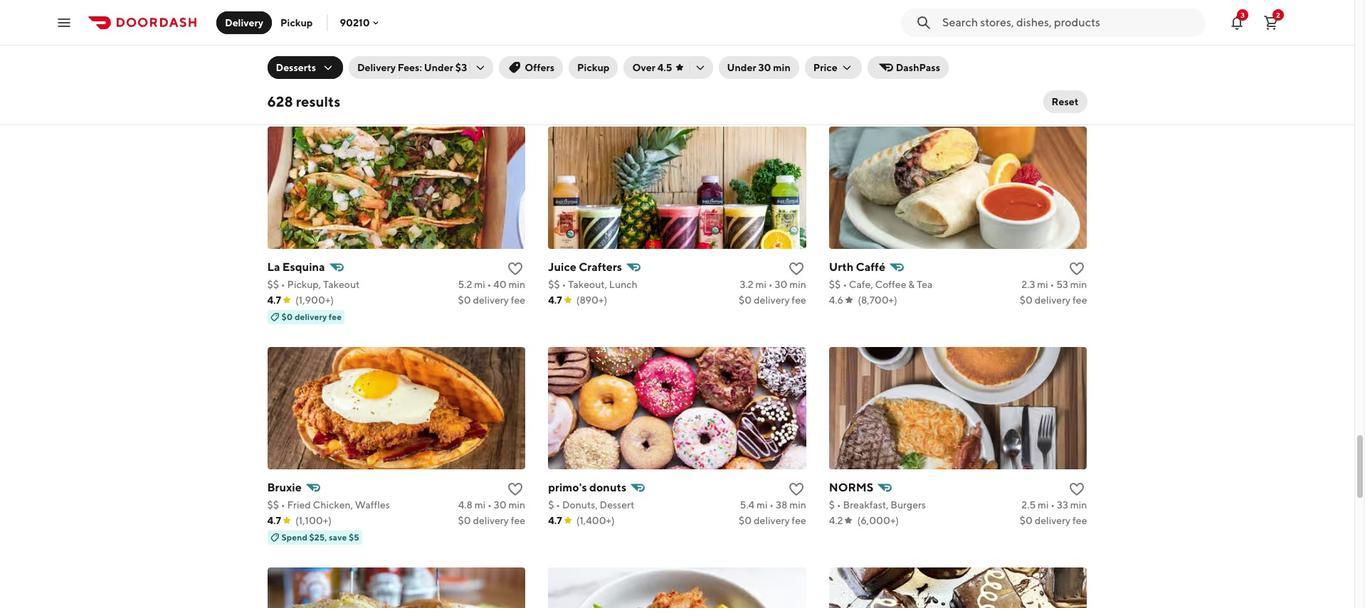 Task type: describe. For each thing, give the bounding box(es) containing it.
$0 delivery fee
[[281, 312, 342, 322]]

urth
[[829, 260, 854, 274]]

click to add this store to your saved list image up 2.5 mi • 33 min
[[1069, 481, 1086, 498]]

fee for norms
[[1073, 515, 1087, 526]]

desserts button
[[267, 56, 343, 79]]

$$ • bakery, cookies
[[548, 58, 640, 70]]

40
[[493, 279, 507, 290]]

$$ for bakery
[[548, 58, 560, 70]]

5.2 mi • 40 min
[[458, 279, 525, 290]]

$ for norms
[[829, 499, 835, 511]]

takeout
[[323, 279, 360, 290]]

$​0 delivery fee for esquina
[[458, 294, 525, 306]]

(1,100+)
[[295, 515, 332, 526]]

$$ • cafe, coffee & tea
[[829, 279, 933, 290]]

delivery for bruxie
[[473, 515, 509, 526]]

$$ down bruxie
[[267, 499, 279, 511]]

$$ • fried chicken, waffles
[[267, 499, 390, 511]]

levain
[[548, 40, 583, 53]]

$$ • takeout, lunch
[[548, 279, 638, 290]]

min left donuts,
[[509, 499, 525, 511]]

mi for mexico
[[476, 58, 487, 70]]

delivery fees: under $3
[[357, 62, 467, 73]]

fee for tortas mexico
[[511, 74, 525, 85]]

la
[[267, 260, 280, 274]]

$​0 delivery fee for bakery
[[739, 74, 806, 85]]

(8,700+)
[[858, 294, 897, 306]]

2.3
[[1022, 279, 1035, 290]]

spend for bruxie
[[281, 532, 307, 543]]

results
[[296, 93, 340, 110]]

(1,400+)
[[576, 515, 615, 526]]

pork
[[865, 40, 890, 53]]

4.5 inside over 4.5 button
[[658, 62, 672, 73]]

open menu image
[[56, 14, 73, 31]]

tea
[[917, 279, 933, 290]]

pickup for the pickup button to the right
[[577, 62, 610, 73]]

4.7 for primo's donuts
[[548, 515, 562, 526]]

min for mexico
[[509, 58, 525, 70]]

2 button
[[1257, 8, 1285, 37]]

reset
[[1052, 96, 1079, 107]]

lunch for tortas mexico
[[335, 58, 363, 70]]

$0
[[281, 312, 293, 322]]

over 4.5
[[632, 62, 672, 73]]

bakery,
[[568, 58, 601, 70]]

$​0 for mexico
[[458, 74, 471, 85]]

1 under from the left
[[424, 62, 453, 73]]

fee for bruxie
[[511, 515, 525, 526]]

burgers
[[891, 499, 926, 511]]

38
[[776, 499, 787, 511]]

urth caffé
[[829, 260, 885, 274]]

offers button
[[499, 56, 563, 79]]

crispy pork gang & grill thai restaurant
[[829, 40, 1043, 53]]

90210
[[340, 17, 370, 28]]

delivery for juice crafters
[[754, 294, 790, 306]]

Store search: begin typing to search for stores available on DoorDash text field
[[942, 15, 1197, 30]]

tortas mexico
[[267, 40, 341, 53]]

5.4
[[740, 499, 755, 511]]

2.5
[[1022, 499, 1036, 511]]

3.2
[[740, 279, 753, 290]]

30 for bruxie
[[494, 499, 507, 511]]

price
[[813, 62, 837, 73]]

delivery for delivery
[[225, 17, 263, 28]]

2.5 mi • 33 min
[[1022, 499, 1087, 511]]

tortas
[[267, 40, 300, 53]]

pickup,
[[287, 279, 321, 290]]

delivery for delivery fees: under $3
[[357, 62, 396, 73]]

fees:
[[398, 62, 422, 73]]

delivery for primo's donuts
[[754, 515, 790, 526]]

$$ • breakfast, lunch
[[267, 58, 363, 70]]

over
[[632, 62, 655, 73]]

$​0 for caffé
[[1020, 294, 1033, 306]]

spend for tortas mexico
[[281, 91, 307, 102]]

628
[[267, 93, 293, 110]]

fee for juice crafters
[[792, 294, 806, 306]]

5.4 mi • 38 min
[[740, 499, 806, 511]]

53
[[1056, 279, 1068, 290]]

$​0 delivery fee down 2.5 mi • 33 min
[[1020, 515, 1087, 526]]

min for bakery
[[789, 58, 806, 70]]

delivery for norms
[[1035, 515, 1071, 526]]

takeout,
[[568, 279, 607, 290]]

1 horizontal spatial 4.5
[[829, 74, 844, 85]]

breakfast, for norms
[[843, 499, 889, 511]]

over 4.5 button
[[624, 56, 713, 79]]

$ • breakfast, burgers
[[829, 499, 926, 511]]

noodles
[[873, 58, 911, 70]]

dashpass button
[[867, 56, 949, 79]]

price button
[[805, 56, 862, 79]]

click to add this store to your saved list image for crafters
[[788, 260, 805, 277]]

$25,
[[309, 532, 327, 543]]

notification bell image
[[1228, 14, 1246, 31]]

(2,100+)
[[296, 74, 334, 85]]

click to add this store to your saved list image for donuts
[[788, 481, 805, 498]]

mi for caffé
[[1037, 279, 1048, 290]]

breakfast, for tortas mexico
[[287, 58, 333, 70]]

$​0 delivery fee down 4.8 mi • 30 min
[[458, 515, 525, 526]]

$$ • pickup, takeout
[[267, 279, 360, 290]]

thai
[[959, 40, 981, 53]]

under 30 min
[[727, 62, 791, 73]]

min for caffé
[[1070, 279, 1087, 290]]

norms
[[829, 481, 874, 494]]

cafe,
[[849, 279, 873, 290]]

4.8 for 4.8 mi • 30 min
[[458, 499, 473, 511]]

36
[[776, 58, 787, 70]]

min for crafters
[[789, 279, 806, 290]]

delivery for la esquina
[[473, 294, 509, 306]]

$$ for mexico
[[267, 58, 279, 70]]

(1,900+)
[[295, 294, 334, 306]]

$​0 down 4.8 mi • 30 min
[[458, 515, 471, 526]]

min right 2.5
[[1070, 499, 1087, 511]]

5.2
[[458, 279, 472, 290]]

$ • donuts, dessert
[[548, 499, 634, 511]]

$​0 delivery fee for crafters
[[739, 294, 806, 306]]

(4,000+)
[[858, 74, 900, 85]]

levain bakery
[[548, 40, 622, 53]]

thai,
[[849, 58, 871, 70]]

30 for juice crafters
[[775, 279, 787, 290]]

mi for esquina
[[474, 279, 485, 290]]

$$ for esquina
[[267, 279, 279, 290]]

4.7 for juice crafters
[[548, 294, 562, 306]]

coffee
[[875, 279, 906, 290]]

(890+)
[[576, 294, 607, 306]]

primo's donuts
[[548, 481, 627, 494]]



Task type: vqa. For each thing, say whether or not it's contained in the screenshot.
THE HEALTHY
no



Task type: locate. For each thing, give the bounding box(es) containing it.
0 horizontal spatial 30
[[494, 499, 507, 511]]

$​0 delivery fee for donuts
[[739, 515, 806, 526]]

donuts
[[589, 481, 627, 494]]

33 right 3.4
[[495, 58, 507, 70]]

$​0 down $3 at left
[[458, 74, 471, 85]]

delivery down 5.2 mi • 40 min on the left of page
[[473, 294, 509, 306]]

$​0
[[458, 74, 471, 85], [739, 74, 752, 85], [458, 294, 471, 306], [739, 294, 752, 306], [1020, 294, 1033, 306], [458, 515, 471, 526], [739, 515, 752, 526], [1020, 515, 1033, 526]]

$$ down tortas
[[267, 58, 279, 70]]

1 horizontal spatial breakfast,
[[843, 499, 889, 511]]

fee down 4.8 mi • 30 min
[[511, 515, 525, 526]]

(269)
[[577, 74, 602, 85]]

delivery down 5.4 mi • 38 min
[[754, 515, 790, 526]]

under left $3 at left
[[424, 62, 453, 73]]

fee down 5.3 mi • 36 min
[[792, 74, 806, 85]]

1 vertical spatial pickup
[[577, 62, 610, 73]]

1 vertical spatial delivery
[[357, 62, 396, 73]]

delivery inside button
[[225, 17, 263, 28]]

4.7 for la esquina
[[267, 294, 281, 306]]

$​0 delivery fee
[[458, 74, 525, 85], [739, 74, 806, 85], [458, 294, 525, 306], [739, 294, 806, 306], [1020, 294, 1087, 306], [458, 515, 525, 526], [739, 515, 806, 526], [1020, 515, 1087, 526]]

1 spend from the top
[[281, 91, 307, 102]]

1 horizontal spatial pickup button
[[569, 56, 618, 79]]

juice crafters
[[548, 260, 622, 274]]

1 vertical spatial &
[[908, 279, 915, 290]]

cookies
[[603, 58, 640, 70]]

$​0 delivery fee down 2.3 mi • 53 min
[[1020, 294, 1087, 306]]

$ down primo's
[[548, 499, 554, 511]]

1 horizontal spatial 30
[[758, 62, 771, 73]]

$​0 down 5.2
[[458, 294, 471, 306]]

0 horizontal spatial under
[[424, 62, 453, 73]]

click to add this store to your saved list image up 5.2 mi • 40 min on the left of page
[[507, 260, 524, 277]]

min right 3.2
[[789, 279, 806, 290]]

mi for donuts
[[757, 499, 768, 511]]

pickup up tortas mexico
[[280, 17, 313, 28]]

delivery down 3.2 mi • 30 min
[[754, 294, 790, 306]]

1 horizontal spatial under
[[727, 62, 756, 73]]

3 items, open order cart image
[[1263, 14, 1280, 31]]

reset button
[[1043, 90, 1087, 113]]

33 for norms
[[1057, 499, 1068, 511]]

3.4 mi • 33 min
[[460, 58, 525, 70]]

gang
[[892, 40, 921, 53]]

$6
[[349, 91, 360, 102]]

1 horizontal spatial 4.6
[[829, 294, 844, 306]]

fee down (1,900+)
[[329, 312, 342, 322]]

lunch
[[335, 58, 363, 70], [609, 279, 638, 290]]

click to add this store to your saved list image up 3.4 mi • 33 min
[[507, 40, 524, 57]]

juice
[[548, 260, 576, 274]]

4.7 for bruxie
[[267, 515, 281, 526]]

chicken,
[[313, 499, 353, 511]]

delivery down 4.8 mi • 30 min
[[473, 515, 509, 526]]

$3
[[455, 62, 467, 73]]

2 vertical spatial 30
[[494, 499, 507, 511]]

min for donuts
[[789, 499, 806, 511]]

0 horizontal spatial 4.5
[[658, 62, 672, 73]]

lunch down crafters
[[609, 279, 638, 290]]

4.6 up 628
[[267, 74, 282, 85]]

bakery
[[586, 40, 622, 53]]

0 vertical spatial 4.8
[[548, 74, 563, 85]]

under 30 min button
[[719, 56, 799, 79]]

$​0 down 5.3 at right top
[[739, 74, 752, 85]]

4.7 down primo's
[[548, 515, 562, 526]]

esquina
[[282, 260, 325, 274]]

•
[[281, 58, 285, 70], [489, 58, 493, 70], [562, 58, 566, 70], [770, 58, 774, 70], [843, 58, 847, 70], [281, 279, 285, 290], [487, 279, 491, 290], [562, 279, 566, 290], [769, 279, 773, 290], [843, 279, 847, 290], [1050, 279, 1054, 290], [281, 499, 285, 511], [488, 499, 492, 511], [556, 499, 560, 511], [770, 499, 774, 511], [837, 499, 841, 511], [1051, 499, 1055, 511]]

0 vertical spatial 4.6
[[267, 74, 282, 85]]

1 vertical spatial 4.8
[[458, 499, 473, 511]]

dessert
[[600, 499, 634, 511]]

0 horizontal spatial pickup button
[[272, 11, 321, 34]]

2 spend from the top
[[281, 532, 307, 543]]

$​0 down 2.3 on the top of the page
[[1020, 294, 1033, 306]]

spend left "$30,"
[[281, 91, 307, 102]]

delivery for levain bakery
[[754, 74, 790, 85]]

click to add this store to your saved list image
[[507, 40, 524, 57], [507, 260, 524, 277], [788, 260, 805, 277], [507, 481, 524, 498], [788, 481, 805, 498], [1069, 481, 1086, 498]]

click to add this store to your saved list image up 2.3 mi • 53 min
[[1069, 260, 1086, 277]]

breakfast, up (6,000+)
[[843, 499, 889, 511]]

delivery for tortas mexico
[[473, 74, 509, 85]]

$​0 delivery fee down 3.4 mi • 33 min
[[458, 74, 525, 85]]

$​0 delivery fee for caffé
[[1020, 294, 1087, 306]]

spend $30, save $6
[[281, 91, 360, 102]]

0 horizontal spatial lunch
[[335, 58, 363, 70]]

fee down offers
[[511, 74, 525, 85]]

breakfast, up (2,100+)
[[287, 58, 333, 70]]

delivery button
[[216, 11, 272, 34]]

1 horizontal spatial $
[[829, 499, 835, 511]]

save left $6
[[330, 91, 348, 102]]

click to add this store to your saved list image up 5.3 mi • 36 min
[[788, 40, 805, 57]]

click to add this store to your saved list image for esquina
[[507, 260, 524, 277]]

lunch for juice crafters
[[609, 279, 638, 290]]

4.8 for 4.8
[[548, 74, 563, 85]]

& left grill
[[924, 40, 931, 53]]

crafters
[[579, 260, 622, 274]]

mexico
[[302, 40, 341, 53]]

mi for bakery
[[756, 58, 768, 70]]

0 horizontal spatial pickup
[[280, 17, 313, 28]]

4.7 down juice
[[548, 294, 562, 306]]

delivery down 3.4 mi • 33 min
[[473, 74, 509, 85]]

1 $ from the left
[[548, 499, 554, 511]]

click to add this store to your saved list image for urth caffé
[[1069, 260, 1086, 277]]

mi for crafters
[[755, 279, 767, 290]]

$$ down levain
[[548, 58, 560, 70]]

0 vertical spatial 33
[[495, 58, 507, 70]]

fee down 2.3 mi • 53 min
[[1073, 294, 1087, 306]]

4.6 down urth
[[829, 294, 844, 306]]

primo's
[[548, 481, 587, 494]]

delivery down (1,900+)
[[295, 312, 327, 322]]

pickup
[[280, 17, 313, 28], [577, 62, 610, 73]]

delivery
[[473, 74, 509, 85], [754, 74, 790, 85], [473, 294, 509, 306], [754, 294, 790, 306], [1035, 294, 1071, 306], [295, 312, 327, 322], [473, 515, 509, 526], [754, 515, 790, 526], [1035, 515, 1071, 526]]

3
[[1241, 10, 1245, 19]]

0 vertical spatial breakfast,
[[287, 58, 333, 70]]

click to add this store to your saved list image for mexico
[[507, 40, 524, 57]]

$​0 delivery fee down 5.3 mi • 36 min
[[739, 74, 806, 85]]

crispy
[[829, 40, 863, 53]]

(6,000+)
[[857, 515, 899, 526]]

offers
[[525, 62, 554, 73]]

min
[[509, 58, 525, 70], [789, 58, 806, 70], [773, 62, 791, 73], [509, 279, 525, 290], [789, 279, 806, 290], [1070, 279, 1087, 290], [509, 499, 525, 511], [789, 499, 806, 511], [1070, 499, 1087, 511]]

1 vertical spatial 33
[[1057, 499, 1068, 511]]

$$ down the 'la'
[[267, 279, 279, 290]]

$​0 down 2.5
[[1020, 515, 1033, 526]]

restaurant
[[984, 40, 1043, 53]]

pickup button down the "levain bakery"
[[569, 56, 618, 79]]

0 vertical spatial delivery
[[225, 17, 263, 28]]

delivery down 2.3 mi • 53 min
[[1035, 294, 1071, 306]]

fee down 5.2 mi • 40 min on the left of page
[[511, 294, 525, 306]]

min inside under 30 min button
[[773, 62, 791, 73]]

min right "40"
[[509, 279, 525, 290]]

$$ for crafters
[[548, 279, 560, 290]]

$$ • thai, noodles
[[829, 58, 911, 70]]

fee down 2.5 mi • 33 min
[[1073, 515, 1087, 526]]

min right 38
[[789, 499, 806, 511]]

delivery down 2.5 mi • 33 min
[[1035, 515, 1071, 526]]

breakfast,
[[287, 58, 333, 70], [843, 499, 889, 511]]

caffé
[[856, 260, 885, 274]]

desserts
[[276, 62, 316, 73]]

0 horizontal spatial 4.8
[[458, 499, 473, 511]]

fee for levain bakery
[[792, 74, 806, 85]]

under left 36
[[727, 62, 756, 73]]

0 vertical spatial pickup button
[[272, 11, 321, 34]]

2.3 mi • 53 min
[[1022, 279, 1087, 290]]

1 vertical spatial save
[[329, 532, 347, 543]]

$ for primo's donuts
[[548, 499, 554, 511]]

1 vertical spatial 30
[[775, 279, 787, 290]]

0 horizontal spatial $
[[548, 499, 554, 511]]

mi
[[476, 58, 487, 70], [756, 58, 768, 70], [474, 279, 485, 290], [755, 279, 767, 290], [1037, 279, 1048, 290], [475, 499, 486, 511], [757, 499, 768, 511], [1038, 499, 1049, 511]]

30
[[758, 62, 771, 73], [775, 279, 787, 290], [494, 499, 507, 511]]

1 horizontal spatial 33
[[1057, 499, 1068, 511]]

bruxie
[[267, 481, 302, 494]]

1 vertical spatial breakfast,
[[843, 499, 889, 511]]

fee for urth caffé
[[1073, 294, 1087, 306]]

click to add this store to your saved list image down store search: begin typing to search for stores available on doordash text field
[[1069, 40, 1086, 57]]

spend $25, save $5
[[281, 532, 359, 543]]

4.7 down the 'la'
[[267, 294, 281, 306]]

min right 3.4
[[509, 58, 525, 70]]

33 right 2.5
[[1057, 499, 1068, 511]]

4.6
[[267, 74, 282, 85], [829, 294, 844, 306]]

click to add this store to your saved list image
[[788, 40, 805, 57], [1069, 40, 1086, 57], [1069, 260, 1086, 277]]

0 vertical spatial save
[[330, 91, 348, 102]]

click to add this store to your saved list image up 4.8 mi • 30 min
[[507, 481, 524, 498]]

donuts,
[[562, 499, 598, 511]]

$​0 for esquina
[[458, 294, 471, 306]]

0 horizontal spatial &
[[908, 279, 915, 290]]

4.5 right over
[[658, 62, 672, 73]]

spend
[[281, 91, 307, 102], [281, 532, 307, 543]]

4.6 for tortas mexico
[[267, 74, 282, 85]]

0 vertical spatial pickup
[[280, 17, 313, 28]]

1 horizontal spatial delivery
[[357, 62, 396, 73]]

la esquina
[[267, 260, 325, 274]]

4.8 mi • 30 min
[[458, 499, 525, 511]]

4.7 down bruxie
[[267, 515, 281, 526]]

fried
[[287, 499, 311, 511]]

$​0 delivery fee down 5.4 mi • 38 min
[[739, 515, 806, 526]]

$​0 for donuts
[[739, 515, 752, 526]]

$$ down juice
[[548, 279, 560, 290]]

click to add this store to your saved list image up 3.2 mi • 30 min
[[788, 260, 805, 277]]

0 horizontal spatial delivery
[[225, 17, 263, 28]]

628 results
[[267, 93, 340, 110]]

0 vertical spatial 30
[[758, 62, 771, 73]]

1 vertical spatial spend
[[281, 532, 307, 543]]

1 vertical spatial 4.6
[[829, 294, 844, 306]]

grill
[[933, 40, 956, 53]]

pickup button up tortas mexico
[[272, 11, 321, 34]]

under inside button
[[727, 62, 756, 73]]

$​0 for crafters
[[739, 294, 752, 306]]

lunch down mexico
[[335, 58, 363, 70]]

$​0 down 5.4 at the bottom right of page
[[739, 515, 752, 526]]

pickup button
[[272, 11, 321, 34], [569, 56, 618, 79]]

delivery down 5.3 mi • 36 min
[[754, 74, 790, 85]]

2 under from the left
[[727, 62, 756, 73]]

fee down 3.2 mi • 30 min
[[792, 294, 806, 306]]

click to add this store to your saved list image up 5.4 mi • 38 min
[[788, 481, 805, 498]]

min for esquina
[[509, 279, 525, 290]]

under
[[424, 62, 453, 73], [727, 62, 756, 73]]

1 horizontal spatial &
[[924, 40, 931, 53]]

$30,
[[309, 91, 328, 102]]

0 horizontal spatial 4.6
[[267, 74, 282, 85]]

save for tortas mexico
[[330, 91, 348, 102]]

delivery for urth caffé
[[1035, 294, 1071, 306]]

33 for tortas mexico
[[495, 58, 507, 70]]

33
[[495, 58, 507, 70], [1057, 499, 1068, 511]]

5.3
[[740, 58, 754, 70]]

$$ down urth
[[829, 279, 841, 290]]

min right 5.3 at right top
[[773, 62, 791, 73]]

90210 button
[[340, 17, 381, 28]]

$ up the 4.2
[[829, 499, 835, 511]]

$​0 down 3.2
[[739, 294, 752, 306]]

$5
[[349, 532, 359, 543]]

click to add this store to your saved list image for levain bakery
[[788, 40, 805, 57]]

1 horizontal spatial 4.8
[[548, 74, 563, 85]]

min right 36
[[789, 58, 806, 70]]

save
[[330, 91, 348, 102], [329, 532, 347, 543]]

spend left $25,
[[281, 532, 307, 543]]

1 horizontal spatial pickup
[[577, 62, 610, 73]]

click to add this store to your saved list image for crispy pork gang & grill thai restaurant
[[1069, 40, 1086, 57]]

0 vertical spatial &
[[924, 40, 931, 53]]

0 vertical spatial lunch
[[335, 58, 363, 70]]

$$ down the crispy
[[829, 58, 841, 70]]

&
[[924, 40, 931, 53], [908, 279, 915, 290]]

0 horizontal spatial 33
[[495, 58, 507, 70]]

4.5 down price
[[829, 74, 844, 85]]

0 vertical spatial spend
[[281, 91, 307, 102]]

fee for primo's donuts
[[792, 515, 806, 526]]

30 inside button
[[758, 62, 771, 73]]

$​0 delivery fee for mexico
[[458, 74, 525, 85]]

0 horizontal spatial breakfast,
[[287, 58, 333, 70]]

5.3 mi • 36 min
[[740, 58, 806, 70]]

fee for la esquina
[[511, 294, 525, 306]]

4.6 for urth caffé
[[829, 294, 844, 306]]

3.2 mi • 30 min
[[740, 279, 806, 290]]

1 vertical spatial lunch
[[609, 279, 638, 290]]

$​0 delivery fee down 3.2 mi • 30 min
[[739, 294, 806, 306]]

pickup up (269)
[[577, 62, 610, 73]]

1 horizontal spatial lunch
[[609, 279, 638, 290]]

save left $5 in the left bottom of the page
[[329, 532, 347, 543]]

waffles
[[355, 499, 390, 511]]

$$ for caffé
[[829, 279, 841, 290]]

2 $ from the left
[[829, 499, 835, 511]]

2 horizontal spatial 30
[[775, 279, 787, 290]]

fee down 5.4 mi • 38 min
[[792, 515, 806, 526]]

2
[[1276, 10, 1280, 19]]

1 vertical spatial pickup button
[[569, 56, 618, 79]]

min right 53
[[1070, 279, 1087, 290]]

save for bruxie
[[329, 532, 347, 543]]

fee
[[511, 74, 525, 85], [792, 74, 806, 85], [511, 294, 525, 306], [792, 294, 806, 306], [1073, 294, 1087, 306], [329, 312, 342, 322], [511, 515, 525, 526], [792, 515, 806, 526], [1073, 515, 1087, 526]]

4.5
[[658, 62, 672, 73], [829, 74, 844, 85]]

& left tea
[[908, 279, 915, 290]]

pickup for left the pickup button
[[280, 17, 313, 28]]

$​0 for bakery
[[739, 74, 752, 85]]

$​0 delivery fee down 5.2 mi • 40 min on the left of page
[[458, 294, 525, 306]]



